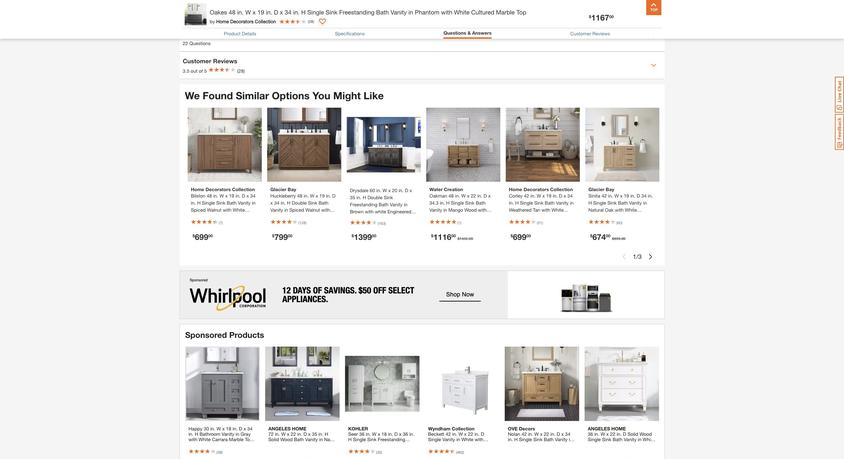 Task type: vqa. For each thing, say whether or not it's contained in the screenshot.


Task type: locate. For each thing, give the bounding box(es) containing it.
1 horizontal spatial &
[[468, 30, 471, 36]]

699 for home decorators collection corley 42 in. w x 19 in. d x 34 in. h single sink bath vanity in weathered tan with white engineered stone top
[[513, 232, 527, 242]]

spiced up 128
[[289, 207, 304, 213]]

1 horizontal spatial bay
[[606, 187, 615, 192]]

0 vertical spatial 35
[[350, 195, 355, 200]]

36 in. w x 22 in. d solid wood single sink bath vanity in white with carrara white quartz top, soft-close drawers image
[[585, 347, 659, 422]]

1 horizontal spatial .
[[621, 236, 622, 241]]

cultured down 'beckett' on the bottom right of page
[[428, 442, 446, 448]]

0 horizontal spatial bay
[[288, 187, 296, 192]]

in
[[409, 8, 413, 16], [252, 200, 256, 206], [570, 200, 574, 206], [643, 200, 647, 206], [404, 202, 408, 207], [285, 207, 288, 213], [444, 207, 447, 213], [236, 432, 239, 437], [319, 437, 323, 443], [457, 437, 460, 443], [569, 437, 573, 443], [638, 437, 642, 443], [374, 442, 377, 448], [487, 442, 490, 448]]

double inside angeles home 72 in. w x 22 in. d x 35 in. h solid wood bath vanity in navy blue, certified double sink quartz top soft-close drawer
[[300, 442, 315, 448]]

1 vertical spatial freestanding
[[350, 202, 378, 207]]

oakman 48 in. w x 22 in. d x 34.3 in. h single sink bath vanity in mango wood with white marble top and white basin image
[[426, 108, 500, 182]]

by home decorators collection
[[210, 18, 276, 24]]

0 horizontal spatial carrara
[[212, 437, 228, 443]]

glacier inside 'glacier bay huckleberry 48 in. w x 19 in. d x 34 in. h double sink bath vanity in spiced walnut with white engineered stone top'
[[271, 187, 287, 192]]

quartz inside angeles home 72 in. w x 22 in. d x 35 in. h solid wood bath vanity in navy blue, certified double sink quartz top soft-close drawer
[[269, 448, 283, 454]]

0 horizontal spatial walnut
[[207, 207, 222, 213]]

product details
[[224, 31, 256, 36]]

carrara
[[212, 437, 228, 443], [598, 442, 614, 448], [428, 448, 444, 454]]

0 horizontal spatial close
[[303, 448, 315, 454]]

freestanding up specifications
[[339, 8, 375, 16]]

sink inside angeles home 72 in. w x 22 in. d x 35 in. h solid wood bath vanity in navy blue, certified double sink quartz top soft-close drawer
[[316, 442, 325, 448]]

1
[[459, 220, 461, 225], [633, 253, 637, 261]]

1 down mango
[[459, 220, 461, 225]]

1 36 from the left
[[359, 432, 365, 437]]

22 up 'certified'
[[291, 432, 296, 437]]

freestanding for double
[[350, 202, 378, 207]]

1 horizontal spatial spiced
[[289, 207, 304, 213]]

cultured up questions & answers
[[471, 8, 495, 16]]

36 inside angeles home 36 in. w x 22 in. d solid wood single sink bath vanity in white with carrara white quartz top, soft-close drawers
[[588, 432, 593, 437]]

42 for wyndham collection beckett 42 in. w x 22 in. d single vanity in white with cultured marble vanity top in carrara with white basin
[[446, 432, 451, 437]]

out
[[191, 68, 198, 74]]

white
[[454, 8, 470, 16], [233, 207, 245, 213], [552, 207, 564, 213], [625, 207, 637, 213], [271, 214, 283, 220], [430, 214, 442, 220], [477, 214, 489, 220], [199, 437, 211, 443], [462, 437, 474, 443], [643, 437, 655, 443], [199, 442, 211, 448], [379, 442, 391, 448], [550, 442, 562, 448], [615, 442, 627, 448], [455, 448, 467, 454]]

34.3
[[430, 200, 439, 206]]

marble inside wyndham collection beckett 42 in. w x 22 in. d single vanity in white with cultured marble vanity top in carrara with white basin
[[448, 442, 462, 448]]

bath inside home decorators collection bilston 48 in. w x 19 in. d x 34 in. h single sink bath vanity in spiced walnut with white engineered stone top
[[227, 200, 237, 206]]

2 bay from the left
[[606, 187, 615, 192]]

42 right the nolan
[[522, 432, 527, 437]]

0 horizontal spatial $ 699 00
[[193, 232, 213, 242]]

2 spiced from the left
[[289, 207, 304, 213]]

stone inside 'glacier bay huckleberry 48 in. w x 19 in. d x 34 in. h double sink bath vanity in spiced walnut with white engineered stone top'
[[309, 214, 321, 220]]

home inside home decorators collection corley 42 in. w x 19 in. d x 34 in. h single sink bath vanity in weathered tan with white engineered stone top
[[509, 187, 523, 192]]

basin
[[430, 221, 441, 227], [469, 448, 481, 454]]

0 vertical spatial 60
[[370, 188, 375, 193]]

35 down drysdale at left top
[[350, 195, 355, 200]]

customer reviews button
[[571, 31, 610, 36], [571, 31, 610, 36]]

soft- right blue,
[[293, 448, 303, 454]]

1 horizontal spatial home
[[216, 18, 229, 24]]

bath inside home decorators collection corley 42 in. w x 19 in. d x 34 in. h single sink bath vanity in weathered tan with white engineered stone top
[[545, 200, 555, 206]]

top inside angeles home 72 in. w x 22 in. d x 35 in. h solid wood bath vanity in navy blue, certified double sink quartz top soft-close drawer
[[284, 448, 292, 454]]

basin right "462"
[[469, 448, 481, 454]]

home up 'certified'
[[292, 426, 307, 432]]

freestanding up brown
[[350, 202, 378, 207]]

w inside angeles home 72 in. w x 22 in. d x 35 in. h solid wood bath vanity in navy blue, certified double sink quartz top soft-close drawer
[[281, 432, 286, 437]]

1 horizontal spatial walnut
[[306, 207, 320, 213]]

2 $ 699 00 from the left
[[511, 232, 531, 242]]

48 right oakes
[[229, 8, 236, 16]]

22 right decors
[[544, 432, 549, 437]]

customer
[[571, 31, 591, 36], [183, 57, 211, 65]]

engineered inside 'glacier bay huckleberry 48 in. w x 19 in. d x 34 in. h double sink bath vanity in spiced walnut with white engineered stone top'
[[284, 214, 308, 220]]

2 horizontal spatial home
[[509, 187, 523, 192]]

1 horizontal spatial 35
[[350, 195, 355, 200]]

0 horizontal spatial cultured
[[428, 442, 446, 448]]

32
[[377, 451, 381, 455]]

1 horizontal spatial 18
[[382, 432, 387, 437]]

1 horizontal spatial customer
[[571, 31, 591, 36]]

1 / 3
[[633, 253, 642, 261]]

. down "( 60 )"
[[621, 236, 622, 241]]

angeles
[[269, 426, 291, 432], [588, 426, 610, 432]]

2 699 from the left
[[513, 232, 527, 242]]

and
[[468, 214, 476, 220]]

1 horizontal spatial 36
[[403, 432, 408, 437]]

home up drawers on the bottom right
[[612, 426, 626, 432]]

1 horizontal spatial 699
[[513, 232, 527, 242]]

freestanding up 32
[[378, 437, 405, 443]]

bay up 'oak'
[[606, 187, 615, 192]]

bath inside water creation oakman 48 in. w x 22 in. d x 34.3 in. h single sink bath vanity in mango wood with white marble top and white basin
[[476, 200, 486, 206]]

3 36 from the left
[[588, 432, 593, 437]]

(
[[308, 19, 309, 23], [219, 220, 220, 225], [299, 220, 299, 225], [458, 220, 459, 225], [537, 220, 538, 225], [617, 220, 618, 225], [378, 221, 379, 226], [217, 451, 217, 455], [376, 451, 377, 455], [456, 451, 457, 455]]

2 horizontal spatial 36
[[588, 432, 593, 437]]

2 home from the left
[[612, 426, 626, 432]]

x inside glacier bay sinita 42 in. w x 19 in. d 34 in. h single sink bath vanity in natural oak with white engineered stone top
[[620, 193, 623, 199]]

home
[[216, 18, 229, 24], [191, 187, 204, 192], [509, 187, 523, 192]]

. inside the $ 1116 00 $ 1432 . 00
[[468, 236, 469, 241]]

1 vertical spatial 60
[[618, 220, 622, 225]]

quartz
[[402, 442, 416, 448], [629, 442, 643, 448], [269, 448, 283, 454]]

wood up 'and' at the right of the page
[[465, 207, 477, 213]]

nolan 42 in. w x 22 in. d x 34 in. h single sink bath vanity in almond toffee with white engineered stone top image
[[505, 347, 579, 422]]

h inside glacier bay sinita 42 in. w x 19 in. d 34 in. h single sink bath vanity in natural oak with white engineered stone top
[[589, 200, 592, 206]]

bay for 799
[[288, 187, 296, 192]]

h inside home decorators collection corley 42 in. w x 19 in. d x 34 in. h single sink bath vanity in weathered tan with white engineered stone top
[[515, 200, 519, 206]]

& for questions & answers 22 questions
[[214, 30, 218, 37]]

soft- left drawers on the bottom right
[[588, 448, 599, 454]]

bay inside 'glacier bay huckleberry 48 in. w x 19 in. d x 34 in. h double sink bath vanity in spiced walnut with white engineered stone top'
[[288, 187, 296, 192]]

freestanding for single
[[339, 8, 375, 16]]

d inside water creation oakman 48 in. w x 22 in. d x 34.3 in. h single sink bath vanity in mango wood with white marble top and white basin
[[484, 193, 487, 199]]

bay
[[288, 187, 296, 192], [606, 187, 615, 192]]

we found similar options you might like
[[185, 90, 384, 102]]

1 horizontal spatial soft-
[[588, 448, 599, 454]]

) for glacier bay huckleberry 48 in. w x 19 in. d x 34 in. h double sink bath vanity in spiced walnut with white engineered stone top
[[306, 220, 306, 225]]

0 horizontal spatial 699
[[195, 232, 208, 242]]

1 bay from the left
[[288, 187, 296, 192]]

18 left "gray"
[[226, 426, 231, 432]]

this is the first slide image
[[622, 254, 627, 260]]

2 soft- from the left
[[588, 448, 599, 454]]

product details button
[[224, 31, 256, 36], [224, 31, 256, 36]]

2 36 from the left
[[403, 432, 408, 437]]

48 down creation
[[449, 193, 454, 199]]

engineered down bilston
[[191, 214, 215, 220]]

1 horizontal spatial solid
[[628, 432, 639, 437]]

1 horizontal spatial $ 699 00
[[511, 232, 531, 242]]

vanity inside home decorators collection bilston 48 in. w x 19 in. d x 34 in. h single sink bath vanity in spiced walnut with white engineered stone top
[[238, 200, 251, 206]]

close left drawers on the bottom right
[[599, 448, 611, 454]]

next slide image
[[648, 254, 653, 260]]

1 left 3
[[633, 253, 637, 261]]

60 inside drysdale 60 in. w x 20 in. d x 35 in. h double sink freestanding bath vanity in brown with white engineered stone top
[[370, 188, 375, 193]]

single inside 'kohler seer 36 in. w x 18 in. d x 36 in. h single sink freestanding bath vanity in white with quartz top'
[[353, 437, 366, 443]]

oakman
[[430, 193, 447, 199]]

& for questions & answers
[[468, 30, 471, 36]]

specifications button
[[335, 31, 365, 36], [335, 31, 365, 36]]

with
[[441, 8, 453, 16], [223, 207, 232, 213], [321, 207, 330, 213], [478, 207, 487, 213], [542, 207, 551, 213], [615, 207, 624, 213], [365, 209, 374, 215], [189, 437, 197, 443], [475, 437, 484, 443], [189, 442, 197, 448], [392, 442, 401, 448], [540, 442, 548, 448], [588, 442, 597, 448], [445, 448, 454, 454]]

w inside wyndham collection beckett 42 in. w x 22 in. d single vanity in white with cultured marble vanity top in carrara with white basin
[[459, 432, 463, 437]]

home up corley
[[509, 187, 523, 192]]

0 horizontal spatial 1
[[459, 220, 461, 225]]

decorators up 7
[[206, 187, 231, 192]]

1 . from the left
[[468, 236, 469, 241]]

1 close from the left
[[303, 448, 315, 454]]

0 vertical spatial customer
[[571, 31, 591, 36]]

0 horizontal spatial wood
[[280, 437, 293, 443]]

35 left navy
[[312, 432, 317, 437]]

customer down $ 1167 00
[[571, 31, 591, 36]]

2 horizontal spatial carrara
[[598, 442, 614, 448]]

0 horizontal spatial quartz
[[269, 448, 283, 454]]

basin up 1116 on the right bottom
[[430, 221, 441, 227]]

sponsored products
[[185, 331, 264, 340]]

white inside 'glacier bay huckleberry 48 in. w x 19 in. d x 34 in. h double sink bath vanity in spiced walnut with white engineered stone top'
[[271, 214, 283, 220]]

ove decors nolan 42 in. w x 22 in. d x 34 in. h single sink bath vanity in almond toffee with white engineered stone top
[[508, 426, 573, 454]]

customer reviews up 5
[[183, 57, 237, 65]]

0 horizontal spatial customer
[[183, 57, 211, 65]]

in inside 'kohler seer 36 in. w x 18 in. d x 36 in. h single sink freestanding bath vanity in white with quartz top'
[[374, 442, 377, 448]]

42 for glacier bay sinita 42 in. w x 19 in. d 34 in. h single sink bath vanity in natural oak with white engineered stone top
[[602, 193, 607, 199]]

basin inside wyndham collection beckett 42 in. w x 22 in. d single vanity in white with cultured marble vanity top in carrara with white basin
[[469, 448, 481, 454]]

reviews down $ 1167 00
[[593, 31, 610, 36]]

0 horizontal spatial answers
[[220, 30, 245, 37]]

) for kohler seer 36 in. w x 18 in. d x 36 in. h single sink freestanding bath vanity in white with quartz top
[[381, 451, 382, 455]]

toffee
[[526, 442, 538, 448]]

$ inside $ 1167 00
[[589, 14, 592, 19]]

1 vertical spatial customer
[[183, 57, 211, 65]]

0 horizontal spatial spiced
[[191, 207, 206, 213]]

in inside 'glacier bay huckleberry 48 in. w x 19 in. d x 34 in. h double sink bath vanity in spiced walnut with white engineered stone top'
[[285, 207, 288, 213]]

close left drawer
[[303, 448, 315, 454]]

. down 'and' at the right of the page
[[468, 236, 469, 241]]

1432
[[460, 236, 468, 241]]

vanity inside 'kohler seer 36 in. w x 18 in. d x 36 in. h single sink freestanding bath vanity in white with quartz top'
[[360, 442, 372, 448]]

walnut
[[207, 207, 222, 213], [306, 207, 320, 213]]

60 up 899
[[618, 220, 622, 225]]

stone inside home decorators collection corley 42 in. w x 19 in. d x 34 in. h single sink bath vanity in weathered tan with white engineered stone top
[[534, 214, 547, 220]]

stone inside ove decors nolan 42 in. w x 22 in. d x 34 in. h single sink bath vanity in almond toffee with white engineered stone top
[[533, 448, 546, 454]]

1 horizontal spatial reviews
[[593, 31, 610, 36]]

462
[[457, 451, 463, 455]]

5
[[204, 68, 207, 74]]

quartz inside 'kohler seer 36 in. w x 18 in. d x 36 in. h single sink freestanding bath vanity in white with quartz top'
[[402, 442, 416, 448]]

in inside home decorators collection corley 42 in. w x 19 in. d x 34 in. h single sink bath vanity in weathered tan with white engineered stone top
[[570, 200, 574, 206]]

carrara for sink
[[598, 442, 614, 448]]

walnut inside home decorators collection bilston 48 in. w x 19 in. d x 34 in. h single sink bath vanity in spiced walnut with white engineered stone top
[[207, 207, 222, 213]]

wood right blue,
[[280, 437, 293, 443]]

0 vertical spatial basin
[[430, 221, 441, 227]]

angeles inside angeles home 36 in. w x 22 in. d solid wood single sink bath vanity in white with carrara white quartz top, soft-close drawers
[[588, 426, 610, 432]]

) for water creation oakman 48 in. w x 22 in. d x 34.3 in. h single sink bath vanity in mango wood with white marble top and white basin
[[461, 220, 461, 225]]

walnut up 128
[[306, 207, 320, 213]]

0 horizontal spatial basin
[[430, 221, 441, 227]]

drysdale 60 in. w x 20 in. d x 35 in. h double sink freestanding bath vanity in brown with white engineered stone top image
[[347, 108, 421, 182]]

home for x
[[292, 426, 307, 432]]

in inside angeles home 72 in. w x 22 in. d x 35 in. h solid wood bath vanity in navy blue, certified double sink quartz top soft-close drawer
[[319, 437, 323, 443]]

34 inside home decorators collection corley 42 in. w x 19 in. d x 34 in. h single sink bath vanity in weathered tan with white engineered stone top
[[568, 193, 573, 199]]

customer up 3.5 out of 5
[[183, 57, 211, 65]]

bay up "huckleberry"
[[288, 187, 296, 192]]

white inside home decorators collection corley 42 in. w x 19 in. d x 34 in. h single sink bath vanity in weathered tan with white engineered stone top
[[552, 207, 564, 213]]

19
[[258, 8, 264, 16], [229, 193, 234, 199], [320, 193, 325, 199], [546, 193, 552, 199], [624, 193, 629, 199]]

engineered down natural
[[589, 214, 613, 220]]

walnut up 7
[[207, 207, 222, 213]]

1 699 from the left
[[195, 232, 208, 242]]

2 glacier from the left
[[589, 187, 605, 192]]

home down the 'improve'
[[216, 18, 229, 24]]

wood inside angeles home 72 in. w x 22 in. d x 35 in. h solid wood bath vanity in navy blue, certified double sink quartz top soft-close drawer
[[280, 437, 293, 443]]

glacier up sinita
[[589, 187, 605, 192]]

( for wyndham collection beckett 42 in. w x 22 in. d single vanity in white with cultured marble vanity top in carrara with white basin
[[456, 451, 457, 455]]

decorators for home decorators collection bilston 48 in. w x 19 in. d x 34 in. h single sink bath vanity in spiced walnut with white engineered stone top
[[206, 187, 231, 192]]

72 in. w x 22 in. d x 35 in. h solid wood bath vanity in navy blue, certified double sink quartz top soft-close drawer image
[[265, 347, 340, 422]]

1 horizontal spatial cultured
[[471, 8, 495, 16]]

0 vertical spatial customer reviews
[[571, 31, 610, 36]]

angeles inside angeles home 72 in. w x 22 in. d x 35 in. h solid wood bath vanity in navy blue, certified double sink quartz top soft-close drawer
[[269, 426, 291, 432]]

oak
[[605, 207, 614, 213]]

34 inside happy 30 in. w x 18 in. d x 34 in. h bathroom vanity in gray with white carrara marble top with white sink
[[247, 426, 253, 432]]

1 $ 699 00 from the left
[[193, 232, 213, 242]]

0 horizontal spatial 18
[[226, 426, 231, 432]]

1 horizontal spatial quartz
[[402, 442, 416, 448]]

2 . from the left
[[621, 236, 622, 241]]

18 up ( 32 )
[[382, 432, 387, 437]]

home up bilston
[[191, 187, 204, 192]]

42
[[524, 193, 529, 199], [602, 193, 607, 199], [446, 432, 451, 437], [522, 432, 527, 437]]

customer reviews down '1167'
[[571, 31, 610, 36]]

decors
[[519, 426, 535, 432]]

35
[[350, 195, 355, 200], [312, 432, 317, 437]]

1 spiced from the left
[[191, 207, 206, 213]]

1 horizontal spatial close
[[599, 448, 611, 454]]

0 vertical spatial freestanding
[[339, 8, 375, 16]]

)
[[313, 19, 314, 23], [222, 220, 223, 225], [306, 220, 306, 225], [461, 220, 461, 225], [542, 220, 543, 225], [622, 220, 623, 225], [385, 221, 386, 226], [222, 451, 223, 455], [381, 451, 382, 455], [463, 451, 464, 455]]

bath inside drysdale 60 in. w x 20 in. d x 35 in. h double sink freestanding bath vanity in brown with white engineered stone top
[[379, 202, 389, 207]]

vanity inside water creation oakman 48 in. w x 22 in. d x 34.3 in. h single sink bath vanity in mango wood with white marble top and white basin
[[430, 207, 442, 213]]

double right 'certified'
[[300, 442, 315, 448]]

w inside 'glacier bay huckleberry 48 in. w x 19 in. d x 34 in. h double sink bath vanity in spiced walnut with white engineered stone top'
[[310, 193, 315, 199]]

answers for questions & answers 22 questions
[[220, 30, 245, 37]]

1 soft- from the left
[[293, 448, 303, 454]]

reviews up (28)
[[213, 57, 237, 65]]

decorators for home decorators collection corley 42 in. w x 19 in. d x 34 in. h single sink bath vanity in weathered tan with white engineered stone top
[[524, 187, 549, 192]]

mango
[[449, 207, 463, 213]]

h
[[301, 8, 306, 16], [363, 195, 366, 200], [197, 200, 201, 206], [287, 200, 291, 206], [446, 200, 450, 206], [515, 200, 519, 206], [589, 200, 592, 206], [195, 432, 198, 437], [325, 432, 328, 437], [348, 437, 352, 443], [514, 437, 518, 443]]

22 up 'and' at the right of the page
[[471, 193, 476, 199]]

42 inside wyndham collection beckett 42 in. w x 22 in. d single vanity in white with cultured marble vanity top in carrara with white basin
[[446, 432, 451, 437]]

freestanding
[[339, 8, 375, 16], [350, 202, 378, 207], [378, 437, 405, 443]]

2 close from the left
[[599, 448, 611, 454]]

1 vertical spatial basin
[[469, 448, 481, 454]]

0 horizontal spatial customer reviews
[[183, 57, 237, 65]]

sink
[[326, 8, 338, 16], [384, 195, 393, 200], [216, 200, 226, 206], [308, 200, 317, 206], [465, 200, 475, 206], [535, 200, 544, 206], [608, 200, 617, 206], [367, 437, 377, 443], [534, 437, 543, 443], [602, 437, 612, 443], [212, 442, 221, 448], [316, 442, 325, 448]]

128
[[299, 220, 306, 225]]

navy
[[324, 437, 335, 443]]

1 vertical spatial reviews
[[213, 57, 237, 65]]

0 horizontal spatial reviews
[[213, 57, 237, 65]]

d inside ove decors nolan 42 in. w x 22 in. d x 34 in. h single sink bath vanity in almond toffee with white engineered stone top
[[557, 432, 560, 437]]

wood up top,
[[640, 432, 652, 437]]

3.5
[[183, 68, 189, 74]]

solid inside angeles home 36 in. w x 22 in. d solid wood single sink bath vanity in white with carrara white quartz top, soft-close drawers
[[628, 432, 639, 437]]

1 glacier from the left
[[271, 187, 287, 192]]

home
[[292, 426, 307, 432], [612, 426, 626, 432]]

1 vertical spatial cultured
[[428, 442, 446, 448]]

sink inside water creation oakman 48 in. w x 22 in. d x 34.3 in. h single sink bath vanity in mango wood with white marble top and white basin
[[465, 200, 475, 206]]

1 horizontal spatial carrara
[[428, 448, 444, 454]]

spiced down bilston
[[191, 207, 206, 213]]

stone
[[216, 214, 228, 220], [309, 214, 321, 220], [534, 214, 547, 220], [614, 214, 626, 220], [350, 216, 363, 222], [533, 448, 546, 454]]

0 horizontal spatial angeles
[[269, 426, 291, 432]]

home for home decorators collection corley 42 in. w x 19 in. d x 34 in. h single sink bath vanity in weathered tan with white engineered stone top
[[509, 187, 523, 192]]

1 horizontal spatial 60
[[618, 220, 622, 225]]

solid up drawers on the bottom right
[[628, 432, 639, 437]]

2 horizontal spatial quartz
[[629, 442, 643, 448]]

top inside home decorators collection corley 42 in. w x 19 in. d x 34 in. h single sink bath vanity in weathered tan with white engineered stone top
[[548, 214, 556, 220]]

2 horizontal spatial wood
[[640, 432, 652, 437]]

questions & answers button
[[444, 30, 492, 37], [444, 30, 492, 36]]

1 walnut from the left
[[207, 207, 222, 213]]

2 angeles from the left
[[588, 426, 610, 432]]

double inside 'glacier bay huckleberry 48 in. w x 19 in. d x 34 in. h double sink bath vanity in spiced walnut with white engineered stone top'
[[292, 200, 307, 206]]

engineered down the nolan
[[508, 448, 532, 454]]

0 horizontal spatial glacier
[[271, 187, 287, 192]]

1 horizontal spatial answers
[[472, 30, 492, 36]]

2 vertical spatial freestanding
[[378, 437, 405, 443]]

48 inside water creation oakman 48 in. w x 22 in. d x 34.3 in. h single sink bath vanity in mango wood with white marble top and white basin
[[449, 193, 454, 199]]

48 inside home decorators collection bilston 48 in. w x 19 in. d x 34 in. h single sink bath vanity in spiced walnut with white engineered stone top
[[207, 193, 212, 199]]

information?
[[258, 10, 284, 16]]

questions & answers 22 questions
[[183, 30, 245, 46]]

white
[[375, 209, 386, 215]]

white inside ove decors nolan 42 in. w x 22 in. d x 34 in. h single sink bath vanity in almond toffee with white engineered stone top
[[550, 442, 562, 448]]

wood
[[465, 207, 477, 213], [640, 432, 652, 437], [280, 437, 293, 443]]

how can we improve our product information? provide feedback. link
[[186, 10, 324, 16]]

48 right "huckleberry"
[[297, 193, 303, 199]]

22 up drawers on the bottom right
[[610, 432, 616, 437]]

glacier up "huckleberry"
[[271, 187, 287, 192]]

single inside ove decors nolan 42 in. w x 22 in. d x 34 in. h single sink bath vanity in almond toffee with white engineered stone top
[[519, 437, 532, 443]]

with inside ove decors nolan 42 in. w x 22 in. d x 34 in. h single sink bath vanity in almond toffee with white engineered stone top
[[540, 442, 548, 448]]

decorators up the tan
[[524, 187, 549, 192]]

0 horizontal spatial home
[[191, 187, 204, 192]]

0 horizontal spatial 60
[[370, 188, 375, 193]]

almond
[[508, 442, 524, 448]]

water
[[430, 187, 443, 192]]

1 horizontal spatial 1
[[633, 253, 637, 261]]

. for 1116
[[468, 236, 469, 241]]

60 right drysdale at left top
[[370, 188, 375, 193]]

bath
[[376, 8, 389, 16], [227, 200, 237, 206], [319, 200, 329, 206], [476, 200, 486, 206], [545, 200, 555, 206], [618, 200, 628, 206], [379, 202, 389, 207], [294, 437, 304, 443], [544, 437, 554, 443], [613, 437, 623, 443], [348, 442, 358, 448]]

engineered down weathered
[[509, 214, 533, 220]]

( 462 )
[[456, 451, 464, 455]]

wyndham
[[428, 426, 451, 432]]

bilston
[[191, 193, 205, 199]]

wood inside angeles home 36 in. w x 22 in. d solid wood single sink bath vanity in white with carrara white quartz top, soft-close drawers
[[640, 432, 652, 437]]

bath inside ove decors nolan 42 in. w x 22 in. d x 34 in. h single sink bath vanity in almond toffee with white engineered stone top
[[544, 437, 554, 443]]

sink inside 'kohler seer 36 in. w x 18 in. d x 36 in. h single sink freestanding bath vanity in white with quartz top'
[[367, 437, 377, 443]]

( 163 )
[[378, 221, 386, 226]]

0 horizontal spatial home
[[292, 426, 307, 432]]

42 for ove decors nolan 42 in. w x 22 in. d x 34 in. h single sink bath vanity in almond toffee with white engineered stone top
[[522, 432, 527, 437]]

0 horizontal spatial soft-
[[293, 448, 303, 454]]

double down "huckleberry"
[[292, 200, 307, 206]]

20
[[392, 188, 397, 193]]

0 horizontal spatial &
[[214, 30, 218, 37]]

basin inside water creation oakman 48 in. w x 22 in. d x 34.3 in. h single sink bath vanity in mango wood with white marble top and white basin
[[430, 221, 441, 227]]

1 horizontal spatial glacier
[[589, 187, 605, 192]]

36
[[359, 432, 365, 437], [403, 432, 408, 437], [588, 432, 593, 437]]

1 horizontal spatial angeles
[[588, 426, 610, 432]]

/
[[637, 253, 639, 261]]

22 right wyndham
[[468, 432, 473, 437]]

2 walnut from the left
[[306, 207, 320, 213]]

engineered
[[388, 209, 411, 215], [191, 214, 215, 220], [284, 214, 308, 220], [509, 214, 533, 220], [589, 214, 613, 220], [508, 448, 532, 454]]

double up white
[[368, 195, 383, 200]]

35 inside drysdale 60 in. w x 20 in. d x 35 in. h double sink freestanding bath vanity in brown with white engineered stone top
[[350, 195, 355, 200]]

1 vertical spatial 35
[[312, 432, 317, 437]]

1 horizontal spatial basin
[[469, 448, 481, 454]]

live chat image
[[835, 77, 844, 113]]

1 horizontal spatial wood
[[465, 207, 477, 213]]

$ inside $ 1399 00
[[352, 233, 354, 238]]

in inside ove decors nolan 42 in. w x 22 in. d x 34 in. h single sink bath vanity in almond toffee with white engineered stone top
[[569, 437, 573, 443]]

cultured
[[471, 8, 495, 16], [428, 442, 446, 448]]

00 inside $ 1399 00
[[372, 233, 377, 238]]

angeles for 72
[[269, 426, 291, 432]]

glacier
[[271, 187, 287, 192], [589, 187, 605, 192]]

00 inside $ 1167 00
[[610, 14, 614, 19]]

oakes 48 in. w x 19 in. d x 34 in. h single sink freestanding bath vanity in phantom with white cultured marble top
[[210, 8, 527, 16]]

0 horizontal spatial 35
[[312, 432, 317, 437]]

0 horizontal spatial solid
[[269, 437, 279, 443]]

engineered up ( 128 )
[[284, 214, 308, 220]]

single
[[307, 8, 324, 16], [202, 200, 215, 206], [451, 200, 464, 206], [520, 200, 533, 206], [593, 200, 607, 206], [353, 437, 366, 443], [428, 437, 441, 443], [519, 437, 532, 443], [588, 437, 601, 443]]

d inside glacier bay sinita 42 in. w x 19 in. d 34 in. h single sink bath vanity in natural oak with white engineered stone top
[[637, 193, 640, 199]]

answers inside questions & answers 22 questions
[[220, 30, 245, 37]]

( 32 )
[[376, 451, 382, 455]]

nolan
[[508, 432, 521, 437]]

22 inside ove decors nolan 42 in. w x 22 in. d x 34 in. h single sink bath vanity in almond toffee with white engineered stone top
[[544, 432, 549, 437]]

bilston 48 in. w x 19 in. d x 34 in. h single sink bath vanity in spiced walnut with white engineered stone top image
[[188, 108, 262, 182]]

( 39 )
[[217, 451, 223, 455]]

1 angeles from the left
[[269, 426, 291, 432]]

huckleberry 48 in. w x 19 in. d x 34 in. h double sink bath vanity in spiced walnut with white engineered stone top image
[[267, 108, 341, 182]]

walnut inside 'glacier bay huckleberry 48 in. w x 19 in. d x 34 in. h double sink bath vanity in spiced walnut with white engineered stone top'
[[306, 207, 320, 213]]

34 inside home decorators collection bilston 48 in. w x 19 in. d x 34 in. h single sink bath vanity in spiced walnut with white engineered stone top
[[250, 193, 256, 199]]

creation
[[444, 187, 463, 192]]

42 right corley
[[524, 193, 529, 199]]

19 inside glacier bay sinita 42 in. w x 19 in. d 34 in. h single sink bath vanity in natural oak with white engineered stone top
[[624, 193, 629, 199]]

we
[[206, 10, 212, 16]]

1 home from the left
[[292, 426, 307, 432]]

engineered right white
[[388, 209, 411, 215]]

solid left 'certified'
[[269, 437, 279, 443]]

d
[[274, 8, 278, 16], [405, 188, 408, 193], [242, 193, 245, 199], [332, 193, 336, 199], [484, 193, 487, 199], [559, 193, 563, 199], [637, 193, 640, 199], [239, 426, 242, 432], [304, 432, 307, 437], [395, 432, 398, 437], [481, 432, 484, 437], [557, 432, 560, 437], [623, 432, 627, 437]]

42 right sinita
[[602, 193, 607, 199]]

22 inside questions & answers 22 questions
[[183, 40, 188, 46]]

1 horizontal spatial home
[[612, 426, 626, 432]]

x
[[253, 8, 256, 16], [280, 8, 283, 16], [388, 188, 391, 193], [410, 188, 412, 193], [225, 193, 228, 199], [247, 193, 249, 199], [316, 193, 318, 199], [467, 193, 470, 199], [488, 193, 491, 199], [543, 193, 545, 199], [564, 193, 566, 199], [620, 193, 623, 199], [271, 200, 273, 206], [222, 426, 225, 432], [244, 426, 246, 432], [287, 432, 289, 437], [308, 432, 311, 437], [378, 432, 380, 437], [399, 432, 402, 437], [464, 432, 467, 437], [540, 432, 543, 437], [562, 432, 564, 437], [607, 432, 609, 437]]

single inside water creation oakman 48 in. w x 22 in. d x 34.3 in. h single sink bath vanity in mango wood with white marble top and white basin
[[451, 200, 464, 206]]

feedback link image
[[835, 114, 844, 150]]

0 horizontal spatial .
[[468, 236, 469, 241]]

48 right bilston
[[207, 193, 212, 199]]

bay inside glacier bay sinita 42 in. w x 19 in. d 34 in. h single sink bath vanity in natural oak with white engineered stone top
[[606, 187, 615, 192]]

22 up 3.5
[[183, 40, 188, 46]]

0 horizontal spatial 36
[[359, 432, 365, 437]]

34
[[285, 8, 292, 16], [250, 193, 256, 199], [568, 193, 573, 199], [642, 193, 647, 199], [274, 200, 280, 206], [247, 426, 253, 432], [565, 432, 571, 437]]

( 128 )
[[299, 220, 306, 225]]

42 right 'beckett' on the bottom right of page
[[446, 432, 451, 437]]

sinita 42 in. w x 19 in. d 34 in. h single sink bath vanity in natural oak with white engineered stone top image
[[585, 108, 660, 182]]

h inside ove decors nolan 42 in. w x 22 in. d x 34 in. h single sink bath vanity in almond toffee with white engineered stone top
[[514, 437, 518, 443]]



Task type: describe. For each thing, give the bounding box(es) containing it.
product
[[224, 31, 241, 36]]

sinita
[[589, 193, 601, 199]]

corley 42 in. w x 19 in. d x 34 in. h single sink bath vanity in weathered tan with white engineered stone top image
[[506, 108, 580, 182]]

$ 799 00
[[272, 232, 292, 242]]

) for home decorators collection bilston 48 in. w x 19 in. d x 34 in. h single sink bath vanity in spiced walnut with white engineered stone top
[[222, 220, 223, 225]]

d inside drysdale 60 in. w x 20 in. d x 35 in. h double sink freestanding bath vanity in brown with white engineered stone top
[[405, 188, 408, 193]]

stone inside home decorators collection bilston 48 in. w x 19 in. d x 34 in. h single sink bath vanity in spiced walnut with white engineered stone top
[[216, 214, 228, 220]]

sink inside glacier bay sinita 42 in. w x 19 in. d 34 in. h single sink bath vanity in natural oak with white engineered stone top
[[608, 200, 617, 206]]

top inside 'kohler seer 36 in. w x 18 in. d x 36 in. h single sink freestanding bath vanity in white with quartz top'
[[348, 448, 356, 454]]

$ 674 00 $ 899 . 00
[[590, 232, 626, 242]]

in inside home decorators collection bilston 48 in. w x 19 in. d x 34 in. h single sink bath vanity in spiced walnut with white engineered stone top
[[252, 200, 256, 206]]

60 for (
[[618, 220, 622, 225]]

double inside drysdale 60 in. w x 20 in. d x 35 in. h double sink freestanding bath vanity in brown with white engineered stone top
[[368, 195, 383, 200]]

(28)
[[237, 68, 245, 74]]

glacier for $
[[589, 187, 605, 192]]

top inside water creation oakman 48 in. w x 22 in. d x 34.3 in. h single sink bath vanity in mango wood with white marble top and white basin
[[459, 214, 467, 220]]

happy 30 in. w x 18 in. d x 34 in. h bathroom vanity in gray with white carrara marble top with white sink image
[[185, 347, 260, 422]]

1116
[[434, 232, 452, 242]]

in inside drysdale 60 in. w x 20 in. d x 35 in. h double sink freestanding bath vanity in brown with white engineered stone top
[[404, 202, 408, 207]]

top inside home decorators collection bilston 48 in. w x 19 in. d x 34 in. h single sink bath vanity in spiced walnut with white engineered stone top
[[230, 214, 237, 220]]

seer
[[348, 432, 358, 437]]

1 vertical spatial 1
[[633, 253, 637, 261]]

799
[[274, 232, 288, 242]]

h inside drysdale 60 in. w x 20 in. d x 35 in. h double sink freestanding bath vanity in brown with white engineered stone top
[[363, 195, 366, 200]]

wyndham collection beckett 42 in. w x 22 in. d single vanity in white with cultured marble vanity top in carrara with white basin
[[428, 426, 490, 454]]

caret image
[[651, 63, 657, 68]]

quartz inside angeles home 36 in. w x 22 in. d solid wood single sink bath vanity in white with carrara white quartz top, soft-close drawers
[[629, 442, 643, 448]]

caret image
[[651, 35, 657, 40]]

sink inside angeles home 36 in. w x 22 in. d solid wood single sink bath vanity in white with carrara white quartz top, soft-close drawers
[[602, 437, 612, 443]]

x inside wyndham collection beckett 42 in. w x 22 in. d single vanity in white with cultured marble vanity top in carrara with white basin
[[464, 432, 467, 437]]

found
[[203, 90, 233, 102]]

bath inside angeles home 72 in. w x 22 in. d x 35 in. h solid wood bath vanity in navy blue, certified double sink quartz top soft-close drawer
[[294, 437, 304, 443]]

w inside happy 30 in. w x 18 in. d x 34 in. h bathroom vanity in gray with white carrara marble top with white sink
[[217, 426, 221, 432]]

top,
[[644, 442, 653, 448]]

60 for drysdale
[[370, 188, 375, 193]]

sponsored
[[185, 331, 227, 340]]

( for home decorators collection corley 42 in. w x 19 in. d x 34 in. h single sink bath vanity in weathered tan with white engineered stone top
[[537, 220, 538, 225]]

) for home decorators collection corley 42 in. w x 19 in. d x 34 in. h single sink bath vanity in weathered tan with white engineered stone top
[[542, 220, 543, 225]]

h inside home decorators collection bilston 48 in. w x 19 in. d x 34 in. h single sink bath vanity in spiced walnut with white engineered stone top
[[197, 200, 201, 206]]

angeles for 36
[[588, 426, 610, 432]]

provide
[[286, 10, 302, 16]]

wood inside water creation oakman 48 in. w x 22 in. d x 34.3 in. h single sink bath vanity in mango wood with white marble top and white basin
[[465, 207, 477, 213]]

$ 1116 00 $ 1432 . 00
[[431, 232, 473, 242]]

d inside wyndham collection beckett 42 in. w x 22 in. d single vanity in white with cultured marble vanity top in carrara with white basin
[[481, 432, 484, 437]]

white inside home decorators collection bilston 48 in. w x 19 in. d x 34 in. h single sink bath vanity in spiced walnut with white engineered stone top
[[233, 207, 245, 213]]

in inside happy 30 in. w x 18 in. d x 34 in. h bathroom vanity in gray with white carrara marble top with white sink
[[236, 432, 239, 437]]

questions for questions & answers
[[444, 30, 467, 36]]

h inside 'glacier bay huckleberry 48 in. w x 19 in. d x 34 in. h double sink bath vanity in spiced walnut with white engineered stone top'
[[287, 200, 291, 206]]

d inside angeles home 72 in. w x 22 in. d x 35 in. h solid wood bath vanity in navy blue, certified double sink quartz top soft-close drawer
[[304, 432, 307, 437]]

of
[[199, 68, 203, 74]]

0 vertical spatial 1
[[459, 220, 461, 225]]

home for solid
[[612, 426, 626, 432]]

bath inside angeles home 36 in. w x 22 in. d solid wood single sink bath vanity in white with carrara white quartz top, soft-close drawers
[[613, 437, 623, 443]]

with inside home decorators collection bilston 48 in. w x 19 in. d x 34 in. h single sink bath vanity in spiced walnut with white engineered stone top
[[223, 207, 232, 213]]

in inside glacier bay sinita 42 in. w x 19 in. d 34 in. h single sink bath vanity in natural oak with white engineered stone top
[[643, 200, 647, 206]]

home for home decorators collection bilston 48 in. w x 19 in. d x 34 in. h single sink bath vanity in spiced walnut with white engineered stone top
[[191, 187, 204, 192]]

h inside water creation oakman 48 in. w x 22 in. d x 34.3 in. h single sink bath vanity in mango wood with white marble top and white basin
[[446, 200, 450, 206]]

18 inside 'kohler seer 36 in. w x 18 in. d x 36 in. h single sink freestanding bath vanity in white with quartz top'
[[382, 432, 387, 437]]

899
[[614, 236, 621, 241]]

options
[[272, 90, 310, 102]]

1167
[[592, 13, 610, 22]]

how can we improve our product information? provide feedback.
[[186, 10, 324, 16]]

close inside angeles home 72 in. w x 22 in. d x 35 in. h solid wood bath vanity in navy blue, certified double sink quartz top soft-close drawer
[[303, 448, 315, 454]]

how
[[186, 10, 196, 16]]

with inside water creation oakman 48 in. w x 22 in. d x 34.3 in. h single sink bath vanity in mango wood with white marble top and white basin
[[478, 207, 487, 213]]

drysdale 60 in. w x 20 in. d x 35 in. h double sink freestanding bath vanity in brown with white engineered stone top
[[350, 188, 412, 222]]

0 vertical spatial reviews
[[593, 31, 610, 36]]

h inside 'kohler seer 36 in. w x 18 in. d x 36 in. h single sink freestanding bath vanity in white with quartz top'
[[348, 437, 352, 443]]

48 inside 'glacier bay huckleberry 48 in. w x 19 in. d x 34 in. h double sink bath vanity in spiced walnut with white engineered stone top'
[[297, 193, 303, 199]]

( for glacier bay sinita 42 in. w x 19 in. d 34 in. h single sink bath vanity in natural oak with white engineered stone top
[[617, 220, 618, 225]]

top inside 'glacier bay huckleberry 48 in. w x 19 in. d x 34 in. h double sink bath vanity in spiced walnut with white engineered stone top'
[[323, 214, 330, 220]]

699 for home decorators collection bilston 48 in. w x 19 in. d x 34 in. h single sink bath vanity in spiced walnut with white engineered stone top
[[195, 232, 208, 242]]

phantom
[[415, 8, 440, 16]]

sink inside happy 30 in. w x 18 in. d x 34 in. h bathroom vanity in gray with white carrara marble top with white sink
[[212, 442, 221, 448]]

we
[[185, 90, 200, 102]]

angeles home 36 in. w x 22 in. d solid wood single sink bath vanity in white with carrara white quartz top, soft-close drawers
[[588, 426, 655, 454]]

top inside happy 30 in. w x 18 in. d x 34 in. h bathroom vanity in gray with white carrara marble top with white sink
[[245, 437, 253, 443]]

top button
[[646, 0, 662, 15]]

( 60 )
[[617, 220, 623, 225]]

bath inside glacier bay sinita 42 in. w x 19 in. d 34 in. h single sink bath vanity in natural oak with white engineered stone top
[[618, 200, 628, 206]]

blue,
[[269, 442, 279, 448]]

details
[[242, 31, 256, 36]]

19 inside home decorators collection bilston 48 in. w x 19 in. d x 34 in. h single sink bath vanity in spiced walnut with white engineered stone top
[[229, 193, 234, 199]]

with inside 'glacier bay huckleberry 48 in. w x 19 in. d x 34 in. h double sink bath vanity in spiced walnut with white engineered stone top'
[[321, 207, 330, 213]]

single inside glacier bay sinita 42 in. w x 19 in. d 34 in. h single sink bath vanity in natural oak with white engineered stone top
[[593, 200, 607, 206]]

brown
[[350, 209, 364, 215]]

w inside angeles home 36 in. w x 22 in. d solid wood single sink bath vanity in white with carrara white quartz top, soft-close drawers
[[601, 432, 605, 437]]

glacier bay huckleberry 48 in. w x 19 in. d x 34 in. h double sink bath vanity in spiced walnut with white engineered stone top
[[271, 187, 336, 220]]

you
[[313, 90, 331, 102]]

sink inside home decorators collection corley 42 in. w x 19 in. d x 34 in. h single sink bath vanity in weathered tan with white engineered stone top
[[535, 200, 544, 206]]

cultured inside wyndham collection beckett 42 in. w x 22 in. d single vanity in white with cultured marble vanity top in carrara with white basin
[[428, 442, 446, 448]]

top inside drysdale 60 in. w x 20 in. d x 35 in. h double sink freestanding bath vanity in brown with white engineered stone top
[[364, 216, 372, 222]]

( for water creation oakman 48 in. w x 22 in. d x 34.3 in. h single sink bath vanity in mango wood with white marble top and white basin
[[458, 220, 459, 225]]

$ 1399 00
[[352, 232, 377, 242]]

36 for angeles home
[[588, 432, 593, 437]]

product image image
[[185, 3, 206, 25]]

7
[[220, 220, 222, 225]]

35 inside angeles home 72 in. w x 22 in. d x 35 in. h solid wood bath vanity in navy blue, certified double sink quartz top soft-close drawer
[[312, 432, 317, 437]]

sink inside home decorators collection bilston 48 in. w x 19 in. d x 34 in. h single sink bath vanity in spiced walnut with white engineered stone top
[[216, 200, 226, 206]]

( 1 )
[[458, 220, 461, 225]]

angeles home 72 in. w x 22 in. d x 35 in. h solid wood bath vanity in navy blue, certified double sink quartz top soft-close drawer
[[269, 426, 335, 454]]

1399
[[354, 232, 372, 242]]

with inside home decorators collection corley 42 in. w x 19 in. d x 34 in. h single sink bath vanity in weathered tan with white engineered stone top
[[542, 207, 551, 213]]

( 51 )
[[537, 220, 543, 225]]

28
[[309, 19, 313, 23]]

like
[[364, 90, 384, 102]]

display image
[[319, 19, 326, 25]]

single inside angeles home 36 in. w x 22 in. d solid wood single sink bath vanity in white with carrara white quartz top, soft-close drawers
[[588, 437, 601, 443]]

product
[[240, 10, 257, 16]]

might
[[333, 90, 361, 102]]

( 28 )
[[308, 19, 314, 23]]

similar
[[236, 90, 269, 102]]

soft- inside angeles home 36 in. w x 22 in. d solid wood single sink bath vanity in white with carrara white quartz top, soft-close drawers
[[588, 448, 599, 454]]

$ 699 00 for bilston 48 in. w x 19 in. d x 34 in. h single sink bath vanity in spiced walnut with white engineered stone top
[[193, 232, 213, 242]]

can
[[197, 10, 205, 16]]

22 inside water creation oakman 48 in. w x 22 in. d x 34.3 in. h single sink bath vanity in mango wood with white marble top and white basin
[[471, 193, 476, 199]]

d inside 'kohler seer 36 in. w x 18 in. d x 36 in. h single sink freestanding bath vanity in white with quartz top'
[[395, 432, 398, 437]]

oakes
[[210, 8, 227, 16]]

drysdale
[[350, 188, 369, 193]]

engineered inside ove decors nolan 42 in. w x 22 in. d x 34 in. h single sink bath vanity in almond toffee with white engineered stone top
[[508, 448, 532, 454]]

collection inside home decorators collection corley 42 in. w x 19 in. d x 34 in. h single sink bath vanity in weathered tan with white engineered stone top
[[550, 187, 573, 192]]

( for home decorators collection bilston 48 in. w x 19 in. d x 34 in. h single sink bath vanity in spiced walnut with white engineered stone top
[[219, 220, 220, 225]]

d inside 'glacier bay huckleberry 48 in. w x 19 in. d x 34 in. h double sink bath vanity in spiced walnut with white engineered stone top'
[[332, 193, 336, 199]]

19 inside home decorators collection corley 42 in. w x 19 in. d x 34 in. h single sink bath vanity in weathered tan with white engineered stone top
[[546, 193, 552, 199]]

sink inside 'glacier bay huckleberry 48 in. w x 19 in. d x 34 in. h double sink bath vanity in spiced walnut with white engineered stone top'
[[308, 200, 317, 206]]

with inside drysdale 60 in. w x 20 in. d x 35 in. h double sink freestanding bath vanity in brown with white engineered stone top
[[365, 209, 374, 215]]

w inside glacier bay sinita 42 in. w x 19 in. d 34 in. h single sink bath vanity in natural oak with white engineered stone top
[[615, 193, 619, 199]]

w inside home decorators collection bilston 48 in. w x 19 in. d x 34 in. h single sink bath vanity in spiced walnut with white engineered stone top
[[220, 193, 224, 199]]

$ 699 00 for corley 42 in. w x 19 in. d x 34 in. h single sink bath vanity in weathered tan with white engineered stone top
[[511, 232, 531, 242]]

h inside happy 30 in. w x 18 in. d x 34 in. h bathroom vanity in gray with white carrara marble top with white sink
[[195, 432, 198, 437]]

kohler
[[348, 426, 368, 432]]

1 vertical spatial customer reviews
[[183, 57, 237, 65]]

beckett 42 in. w x 22 in. d single vanity in white with cultured marble vanity top in carrara with white basin image
[[425, 347, 499, 422]]

) for glacier bay sinita 42 in. w x 19 in. d 34 in. h single sink bath vanity in natural oak with white engineered stone top
[[622, 220, 623, 225]]

drawer
[[317, 448, 332, 454]]

( for kohler seer 36 in. w x 18 in. d x 36 in. h single sink freestanding bath vanity in white with quartz top
[[376, 451, 377, 455]]

vanity inside 'glacier bay huckleberry 48 in. w x 19 in. d x 34 in. h double sink bath vanity in spiced walnut with white engineered stone top'
[[271, 207, 283, 213]]

solid inside angeles home 72 in. w x 22 in. d x 35 in. h solid wood bath vanity in navy blue, certified double sink quartz top soft-close drawer
[[269, 437, 279, 443]]

d inside home decorators collection corley 42 in. w x 19 in. d x 34 in. h single sink bath vanity in weathered tan with white engineered stone top
[[559, 193, 563, 199]]

1 horizontal spatial customer reviews
[[571, 31, 610, 36]]

marble inside happy 30 in. w x 18 in. d x 34 in. h bathroom vanity in gray with white carrara marble top with white sink
[[229, 437, 244, 443]]

weathered
[[509, 207, 532, 213]]

674
[[593, 232, 606, 242]]

vanity inside home decorators collection corley 42 in. w x 19 in. d x 34 in. h single sink bath vanity in weathered tan with white engineered stone top
[[556, 200, 569, 206]]

( for glacier bay huckleberry 48 in. w x 19 in. d x 34 in. h double sink bath vanity in spiced walnut with white engineered stone top
[[299, 220, 299, 225]]

22 inside angeles home 36 in. w x 22 in. d solid wood single sink bath vanity in white with carrara white quartz top, soft-close drawers
[[610, 432, 616, 437]]

feedback.
[[303, 10, 324, 16]]

spiced inside 'glacier bay huckleberry 48 in. w x 19 in. d x 34 in. h double sink bath vanity in spiced walnut with white engineered stone top'
[[289, 207, 304, 213]]

0 vertical spatial cultured
[[471, 8, 495, 16]]

. for 674
[[621, 236, 622, 241]]

) for wyndham collection beckett 42 in. w x 22 in. d single vanity in white with cultured marble vanity top in carrara with white basin
[[463, 451, 464, 455]]

home decorators collection bilston 48 in. w x 19 in. d x 34 in. h single sink bath vanity in spiced walnut with white engineered stone top
[[191, 187, 256, 220]]

kohler seer 36 in. w x 18 in. d x 36 in. h single sink freestanding bath vanity in white with quartz top
[[348, 426, 416, 454]]

22 inside wyndham collection beckett 42 in. w x 22 in. d single vanity in white with cultured marble vanity top in carrara with white basin
[[468, 432, 473, 437]]

seer 36 in. w x 18 in. d x 36 in. h single sink freestanding bath vanity in white with quartz top image
[[345, 347, 420, 422]]

natural
[[589, 207, 604, 213]]

drysdale 60 in. w x 20 in. d x 35 in. h double sink freestanding bath vanity in brown with white engineered stone top link
[[350, 187, 418, 222]]

water creation oakman 48 in. w x 22 in. d x 34.3 in. h single sink bath vanity in mango wood with white marble top and white basin
[[430, 187, 491, 227]]

our
[[232, 10, 239, 16]]

carrara for bathroom
[[212, 437, 228, 443]]

single inside home decorators collection bilston 48 in. w x 19 in. d x 34 in. h single sink bath vanity in spiced walnut with white engineered stone top
[[202, 200, 215, 206]]

3.5 out of 5
[[183, 68, 207, 74]]

improve
[[214, 10, 231, 16]]

( 7 )
[[219, 220, 223, 225]]

163
[[379, 221, 385, 226]]

decorators down product
[[230, 18, 254, 24]]

in inside water creation oakman 48 in. w x 22 in. d x 34.3 in. h single sink bath vanity in mango wood with white marble top and white basin
[[444, 207, 447, 213]]

vanity inside drysdale 60 in. w x 20 in. d x 35 in. h double sink freestanding bath vanity in brown with white engineered stone top
[[390, 202, 403, 207]]

engineered inside home decorators collection corley 42 in. w x 19 in. d x 34 in. h single sink bath vanity in weathered tan with white engineered stone top
[[509, 214, 533, 220]]

x inside angeles home 36 in. w x 22 in. d solid wood single sink bath vanity in white with carrara white quartz top, soft-close drawers
[[607, 432, 609, 437]]

glacier for 799
[[271, 187, 287, 192]]

36 for kohler
[[359, 432, 365, 437]]

single inside wyndham collection beckett 42 in. w x 22 in. d single vanity in white with cultured marble vanity top in carrara with white basin
[[428, 437, 441, 443]]

happy 30 in. w x 18 in. d x 34 in. h bathroom vanity in gray with white carrara marble top with white sink
[[189, 426, 253, 448]]

answers for questions & answers
[[472, 30, 492, 36]]

happy 30 in. w x 18 in. d x 34 in. h bathroom vanity in gray with white carrara marble top with white sink link
[[189, 426, 256, 448]]

34 inside ove decors nolan 42 in. w x 22 in. d x 34 in. h single sink bath vanity in almond toffee with white engineered stone top
[[565, 432, 571, 437]]

beckett
[[428, 432, 445, 437]]

collection inside wyndham collection beckett 42 in. w x 22 in. d single vanity in white with cultured marble vanity top in carrara with white basin
[[452, 426, 475, 432]]

bay for $
[[606, 187, 615, 192]]

questions for questions & answers 22 questions
[[183, 30, 212, 37]]

w inside water creation oakman 48 in. w x 22 in. d x 34.3 in. h single sink bath vanity in mango wood with white marble top and white basin
[[462, 193, 466, 199]]

vanity inside glacier bay sinita 42 in. w x 19 in. d 34 in. h single sink bath vanity in natural oak with white engineered stone top
[[629, 200, 642, 206]]

3
[[639, 253, 642, 261]]

72
[[269, 432, 274, 437]]

sink inside ove decors nolan 42 in. w x 22 in. d x 34 in. h single sink bath vanity in almond toffee with white engineered stone top
[[534, 437, 543, 443]]

vanity inside ove decors nolan 42 in. w x 22 in. d x 34 in. h single sink bath vanity in almond toffee with white engineered stone top
[[555, 437, 568, 443]]

39
[[217, 451, 222, 455]]

certified
[[281, 442, 298, 448]]

freestanding inside 'kohler seer 36 in. w x 18 in. d x 36 in. h single sink freestanding bath vanity in white with quartz top'
[[378, 437, 405, 443]]

questions & answers
[[444, 30, 492, 36]]

gray
[[241, 432, 251, 437]]

close inside angeles home 36 in. w x 22 in. d solid wood single sink bath vanity in white with carrara white quartz top, soft-close drawers
[[599, 448, 611, 454]]

top inside wyndham collection beckett 42 in. w x 22 in. d single vanity in white with cultured marble vanity top in carrara with white basin
[[478, 442, 485, 448]]

huckleberry
[[271, 193, 296, 199]]



